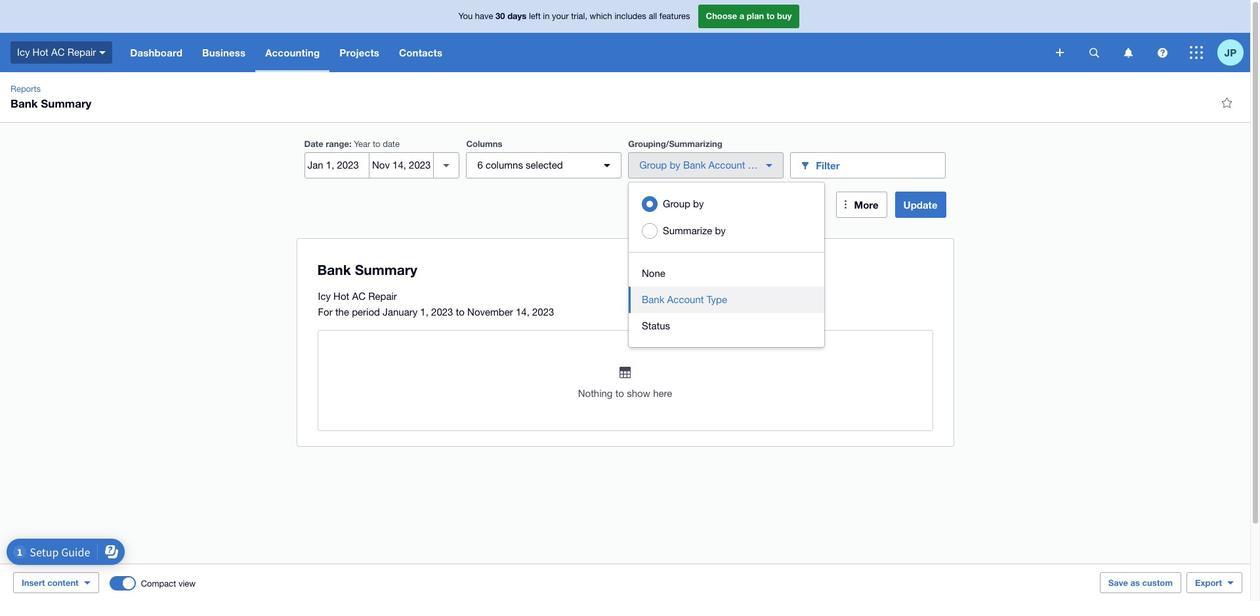 Task type: vqa. For each thing, say whether or not it's contained in the screenshot.
Published link
no



Task type: describe. For each thing, give the bounding box(es) containing it.
1 svg image from the left
[[1124, 48, 1133, 57]]

bank inside popup button
[[683, 160, 706, 171]]

status
[[642, 320, 670, 331]]

selected
[[526, 160, 563, 171]]

Report title field
[[314, 255, 927, 286]]

custom
[[1143, 578, 1173, 588]]

2 2023 from the left
[[532, 307, 554, 318]]

insert
[[22, 578, 45, 588]]

buy
[[777, 11, 792, 21]]

filter button
[[790, 152, 946, 179]]

trial,
[[571, 11, 588, 21]]

by for group by bank account type
[[670, 160, 681, 171]]

days
[[508, 11, 527, 21]]

choose a plan to buy
[[706, 11, 792, 21]]

date range : year to date
[[304, 139, 400, 149]]

group by button
[[629, 190, 824, 217]]

business
[[202, 47, 246, 58]]

save as custom button
[[1100, 572, 1182, 593]]

icy hot ac repair
[[17, 46, 96, 58]]

bank inside button
[[642, 294, 665, 305]]

accounting
[[265, 47, 320, 58]]

add to favourites image
[[1214, 89, 1240, 116]]

list of convenience dates image
[[433, 152, 460, 179]]

list box containing group by
[[629, 182, 824, 347]]

nothing to show here
[[578, 388, 672, 399]]

you
[[459, 11, 473, 21]]

show
[[627, 388, 651, 399]]

columns
[[486, 160, 523, 171]]

group for group by bank account type
[[640, 160, 667, 171]]

bank inside reports bank summary
[[11, 96, 38, 110]]

group for group by
[[663, 198, 691, 209]]

have
[[475, 11, 493, 21]]

summary
[[41, 96, 92, 110]]

account inside popup button
[[709, 160, 745, 171]]

accounting button
[[255, 33, 330, 72]]

for
[[318, 307, 333, 318]]

group by
[[663, 198, 704, 209]]

a
[[740, 11, 745, 21]]

1 2023 from the left
[[431, 307, 453, 318]]

date
[[304, 139, 323, 149]]

Select start date field
[[305, 153, 369, 178]]

in
[[543, 11, 550, 21]]

repair for icy hot ac repair
[[67, 46, 96, 58]]

more button
[[836, 192, 887, 218]]

6 columns selected
[[477, 160, 563, 171]]

Select end date field
[[370, 153, 433, 178]]

filter
[[816, 159, 840, 171]]

november
[[467, 307, 513, 318]]

projects button
[[330, 33, 389, 72]]

icy for icy hot ac repair
[[17, 46, 30, 58]]

features
[[660, 11, 690, 21]]

icy for icy hot ac repair for the period january 1, 2023 to november 14, 2023
[[318, 291, 331, 302]]

account inside button
[[667, 294, 704, 305]]

by for summarize by
[[715, 225, 726, 236]]

ac for icy hot ac repair for the period january 1, 2023 to november 14, 2023
[[352, 291, 366, 302]]

dashboard
[[130, 47, 182, 58]]

grouping/summarizing
[[628, 139, 723, 149]]

1,
[[420, 307, 429, 318]]

group by bank account type button
[[628, 152, 784, 179]]

choose
[[706, 11, 737, 21]]

group by bank account type
[[640, 160, 769, 171]]

here
[[653, 388, 672, 399]]

date
[[383, 139, 400, 149]]

period
[[352, 307, 380, 318]]

summarize by
[[663, 225, 726, 236]]

icy hot ac repair for the period january 1, 2023 to november 14, 2023
[[318, 291, 554, 318]]

30
[[496, 11, 505, 21]]

hot for icy hot ac repair for the period january 1, 2023 to november 14, 2023
[[334, 291, 349, 302]]

type inside popup button
[[748, 160, 769, 171]]

14,
[[516, 307, 530, 318]]

left
[[529, 11, 541, 21]]

ac for icy hot ac repair
[[51, 46, 65, 58]]

to inside date range : year to date
[[373, 139, 380, 149]]



Task type: locate. For each thing, give the bounding box(es) containing it.
1 vertical spatial by
[[693, 198, 704, 209]]

update button
[[895, 192, 946, 218]]

0 vertical spatial bank
[[11, 96, 38, 110]]

0 vertical spatial icy
[[17, 46, 30, 58]]

list box
[[629, 182, 824, 347]]

icy inside 'popup button'
[[17, 46, 30, 58]]

hot
[[33, 46, 48, 58], [334, 291, 349, 302]]

to left show
[[615, 388, 624, 399]]

0 vertical spatial hot
[[33, 46, 48, 58]]

2 vertical spatial bank
[[642, 294, 665, 305]]

compact view
[[141, 579, 196, 588]]

business button
[[192, 33, 255, 72]]

0 horizontal spatial 2023
[[431, 307, 453, 318]]

range
[[326, 139, 349, 149]]

1 horizontal spatial bank
[[642, 294, 665, 305]]

group down "grouping/summarizing"
[[640, 160, 667, 171]]

status button
[[629, 313, 824, 339]]

0 horizontal spatial account
[[667, 294, 704, 305]]

none
[[642, 268, 666, 279]]

1 vertical spatial type
[[707, 294, 727, 305]]

save as custom
[[1109, 578, 1173, 588]]

export
[[1195, 578, 1222, 588]]

group up summarize
[[663, 198, 691, 209]]

1 horizontal spatial svg image
[[1158, 48, 1167, 57]]

2 horizontal spatial bank
[[683, 160, 706, 171]]

repair inside icy hot ac repair for the period january 1, 2023 to november 14, 2023
[[368, 291, 397, 302]]

1 vertical spatial ac
[[352, 291, 366, 302]]

svg image
[[1124, 48, 1133, 57], [1158, 48, 1167, 57]]

you have 30 days left in your trial, which includes all features
[[459, 11, 690, 21]]

1 vertical spatial hot
[[334, 291, 349, 302]]

export button
[[1187, 572, 1243, 593]]

type
[[748, 160, 769, 171], [707, 294, 727, 305]]

0 vertical spatial by
[[670, 160, 681, 171]]

ac inside 'popup button'
[[51, 46, 65, 58]]

type up group by button
[[748, 160, 769, 171]]

account up group by button
[[709, 160, 745, 171]]

by down group by button
[[715, 225, 726, 236]]

1 vertical spatial bank
[[683, 160, 706, 171]]

none button
[[629, 261, 824, 287]]

1 horizontal spatial hot
[[334, 291, 349, 302]]

1 horizontal spatial repair
[[368, 291, 397, 302]]

0 vertical spatial repair
[[67, 46, 96, 58]]

hot inside icy hot ac repair for the period january 1, 2023 to november 14, 2023
[[334, 291, 349, 302]]

group
[[640, 160, 667, 171], [663, 198, 691, 209]]

0 horizontal spatial bank
[[11, 96, 38, 110]]

1 vertical spatial group
[[663, 198, 691, 209]]

which
[[590, 11, 612, 21]]

as
[[1131, 578, 1140, 588]]

contacts button
[[389, 33, 452, 72]]

icy
[[17, 46, 30, 58], [318, 291, 331, 302]]

0 horizontal spatial icy
[[17, 46, 30, 58]]

by
[[670, 160, 681, 171], [693, 198, 704, 209], [715, 225, 726, 236]]

svg image
[[1190, 46, 1203, 59], [1089, 48, 1099, 57], [1056, 49, 1064, 56], [99, 51, 106, 54]]

group
[[629, 182, 824, 347]]

summarize
[[663, 225, 712, 236]]

reports bank summary
[[11, 84, 92, 110]]

content
[[47, 578, 79, 588]]

includes
[[615, 11, 646, 21]]

2023
[[431, 307, 453, 318], [532, 307, 554, 318]]

january
[[383, 307, 418, 318]]

by down "grouping/summarizing"
[[670, 160, 681, 171]]

to left buy at the right top of page
[[767, 11, 775, 21]]

0 vertical spatial ac
[[51, 46, 65, 58]]

bank account type
[[642, 294, 727, 305]]

jp button
[[1218, 33, 1251, 72]]

1 horizontal spatial 2023
[[532, 307, 554, 318]]

banner
[[0, 0, 1251, 72]]

icy inside icy hot ac repair for the period january 1, 2023 to november 14, 2023
[[318, 291, 331, 302]]

bank
[[11, 96, 38, 110], [683, 160, 706, 171], [642, 294, 665, 305]]

1 horizontal spatial account
[[709, 160, 745, 171]]

insert content button
[[13, 572, 99, 593]]

navigation
[[120, 33, 1047, 72]]

2023 right 1,
[[431, 307, 453, 318]]

2023 right 14,
[[532, 307, 554, 318]]

projects
[[340, 47, 379, 58]]

1 horizontal spatial ac
[[352, 291, 366, 302]]

contacts
[[399, 47, 443, 58]]

bank down reports link
[[11, 96, 38, 110]]

1 horizontal spatial icy
[[318, 291, 331, 302]]

ac up period
[[352, 291, 366, 302]]

group inside button
[[663, 198, 691, 209]]

hot up the
[[334, 291, 349, 302]]

to right 'year'
[[373, 139, 380, 149]]

repair
[[67, 46, 96, 58], [368, 291, 397, 302]]

bank down "grouping/summarizing"
[[683, 160, 706, 171]]

group containing group by
[[629, 182, 824, 347]]

0 vertical spatial type
[[748, 160, 769, 171]]

ac
[[51, 46, 65, 58], [352, 291, 366, 302]]

0 horizontal spatial svg image
[[1124, 48, 1133, 57]]

reports link
[[5, 83, 46, 96]]

1 horizontal spatial type
[[748, 160, 769, 171]]

hot up reports
[[33, 46, 48, 58]]

reports
[[11, 84, 41, 94]]

repair up period
[[368, 291, 397, 302]]

nothing
[[578, 388, 613, 399]]

2 svg image from the left
[[1158, 48, 1167, 57]]

:
[[349, 139, 352, 149]]

year
[[354, 139, 370, 149]]

1 vertical spatial account
[[667, 294, 704, 305]]

view
[[179, 579, 196, 588]]

6
[[477, 160, 483, 171]]

ac up reports bank summary
[[51, 46, 65, 58]]

to left november
[[456, 307, 465, 318]]

account
[[709, 160, 745, 171], [667, 294, 704, 305]]

type inside button
[[707, 294, 727, 305]]

0 horizontal spatial hot
[[33, 46, 48, 58]]

by inside popup button
[[670, 160, 681, 171]]

hot inside 'popup button'
[[33, 46, 48, 58]]

0 horizontal spatial by
[[670, 160, 681, 171]]

svg image inside icy hot ac repair 'popup button'
[[99, 51, 106, 54]]

compact
[[141, 579, 176, 588]]

hot for icy hot ac repair
[[33, 46, 48, 58]]

1 vertical spatial repair
[[368, 291, 397, 302]]

bank down none
[[642, 294, 665, 305]]

repair inside icy hot ac repair 'popup button'
[[67, 46, 96, 58]]

group inside popup button
[[640, 160, 667, 171]]

0 vertical spatial group
[[640, 160, 667, 171]]

to
[[767, 11, 775, 21], [373, 139, 380, 149], [456, 307, 465, 318], [615, 388, 624, 399]]

icy up for on the left of the page
[[318, 291, 331, 302]]

your
[[552, 11, 569, 21]]

1 horizontal spatial by
[[693, 198, 704, 209]]

by up "summarize by"
[[693, 198, 704, 209]]

ac inside icy hot ac repair for the period january 1, 2023 to november 14, 2023
[[352, 291, 366, 302]]

plan
[[747, 11, 764, 21]]

all
[[649, 11, 657, 21]]

0 horizontal spatial repair
[[67, 46, 96, 58]]

0 vertical spatial account
[[709, 160, 745, 171]]

columns
[[466, 139, 503, 149]]

banner containing jp
[[0, 0, 1251, 72]]

repair for icy hot ac repair for the period january 1, 2023 to november 14, 2023
[[368, 291, 397, 302]]

by for group by
[[693, 198, 704, 209]]

repair up the summary
[[67, 46, 96, 58]]

account up status
[[667, 294, 704, 305]]

1 vertical spatial icy
[[318, 291, 331, 302]]

update
[[904, 199, 938, 211]]

0 horizontal spatial type
[[707, 294, 727, 305]]

save
[[1109, 578, 1128, 588]]

navigation containing dashboard
[[120, 33, 1047, 72]]

icy hot ac repair button
[[0, 33, 120, 72]]

bank account type button
[[629, 287, 824, 313]]

to inside icy hot ac repair for the period january 1, 2023 to november 14, 2023
[[456, 307, 465, 318]]

insert content
[[22, 578, 79, 588]]

the
[[335, 307, 349, 318]]

2 horizontal spatial by
[[715, 225, 726, 236]]

dashboard link
[[120, 33, 192, 72]]

type down none button
[[707, 294, 727, 305]]

2 vertical spatial by
[[715, 225, 726, 236]]

jp
[[1225, 46, 1237, 58]]

icy up reports
[[17, 46, 30, 58]]

more
[[854, 199, 879, 211]]

0 horizontal spatial ac
[[51, 46, 65, 58]]

summarize by button
[[629, 217, 824, 244]]



